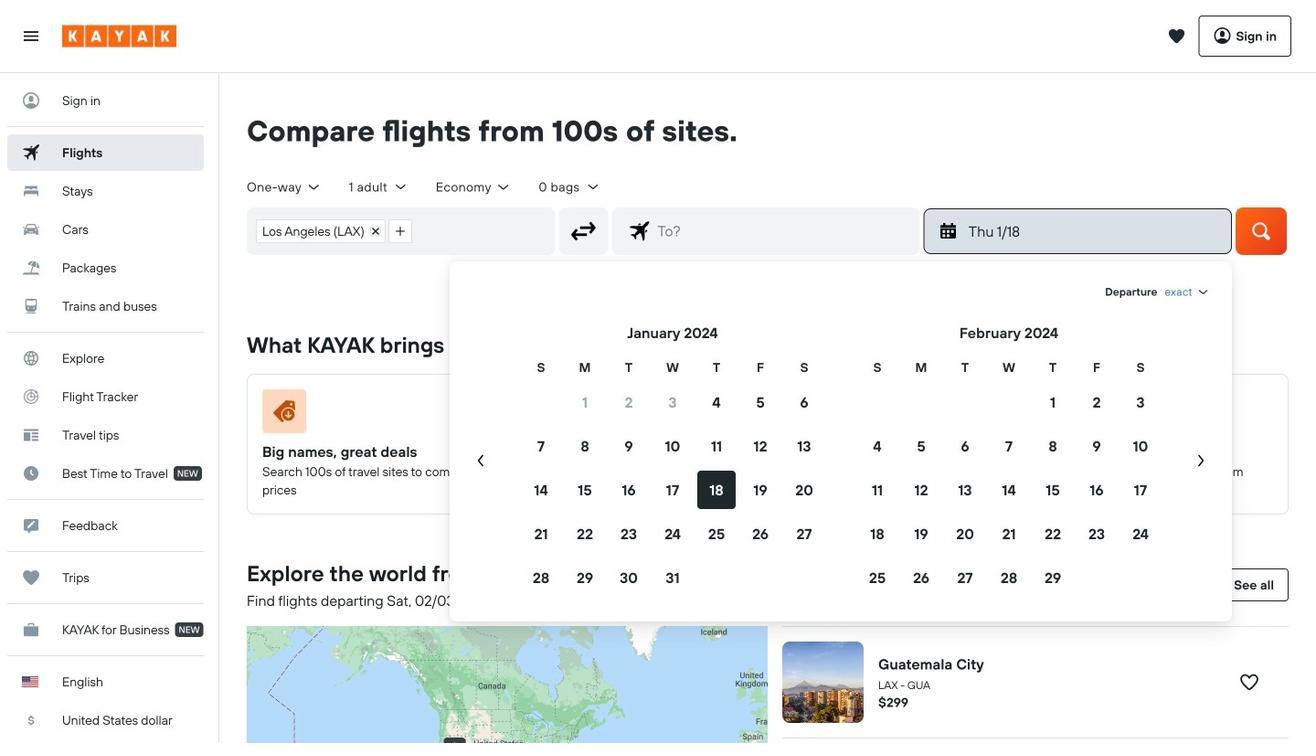 Task type: vqa. For each thing, say whether or not it's contained in the screenshot.
right list item
yes



Task type: describe. For each thing, give the bounding box(es) containing it.
Flight origin input text field
[[420, 208, 554, 254]]

3 figure from the left
[[791, 389, 1002, 440]]

1 figure from the left
[[262, 389, 474, 440]]

1 list item from the left
[[256, 219, 386, 243]]

Trip type One-way field
[[247, 179, 322, 195]]

thursday january 18th element
[[969, 220, 1221, 242]]

Cabin type Economy field
[[436, 179, 511, 195]]

united states (english) image
[[22, 677, 38, 688]]

2 figure from the left
[[527, 389, 738, 440]]

4 figure from the left
[[1055, 389, 1266, 440]]



Task type: locate. For each thing, give the bounding box(es) containing it.
guatemala city image
[[783, 642, 864, 723]]

2 list item from the left
[[388, 219, 412, 243]]

Flight destination input text field
[[650, 208, 919, 254]]

start date calendar input use left and right arrow keys to change day. use up and down arrow keys to change week. tab
[[457, 322, 1225, 600]]

list item down trip type one-way field
[[256, 219, 386, 243]]

figure
[[262, 389, 474, 440], [527, 389, 738, 440], [791, 389, 1002, 440], [1055, 389, 1266, 440]]

menu
[[457, 283, 1225, 600]]

map region
[[60, 622, 997, 743]]

navigation menu image
[[22, 27, 40, 45]]

swap departure airport and destination airport image
[[566, 214, 601, 248]]

list item
[[256, 219, 386, 243], [388, 219, 412, 243]]

list item right remove image
[[388, 219, 412, 243]]

None field
[[1165, 285, 1210, 299]]

1 horizontal spatial list item
[[388, 219, 412, 243]]

list
[[248, 208, 420, 254]]

remove image
[[371, 227, 380, 236]]

0 horizontal spatial list item
[[256, 219, 386, 243]]



